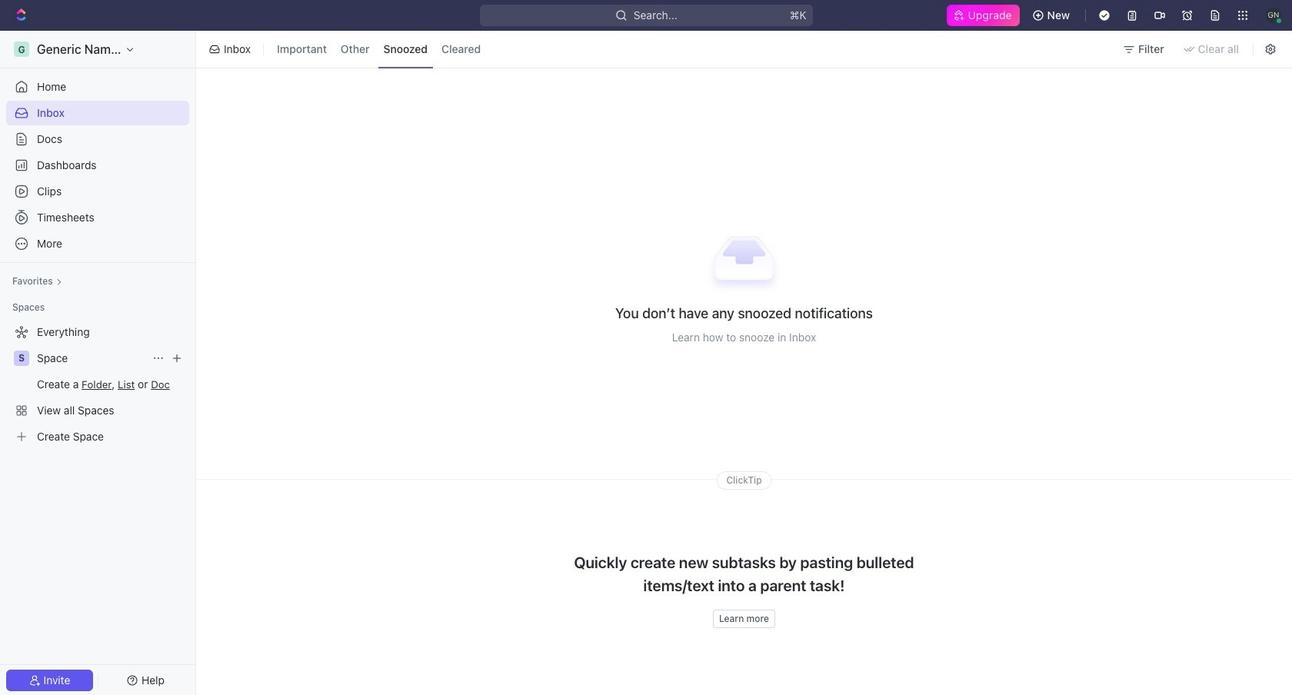 Task type: describe. For each thing, give the bounding box(es) containing it.
generic name's workspace, , element
[[14, 42, 29, 57]]

tree inside the sidebar navigation
[[6, 320, 189, 449]]



Task type: locate. For each thing, give the bounding box(es) containing it.
space, , element
[[14, 351, 29, 366]]

tree
[[6, 320, 189, 449]]

sidebar navigation
[[0, 31, 199, 696]]

tab list
[[269, 28, 490, 71]]



Task type: vqa. For each thing, say whether or not it's contained in the screenshot.
'SIDEBAR' navigation
yes



